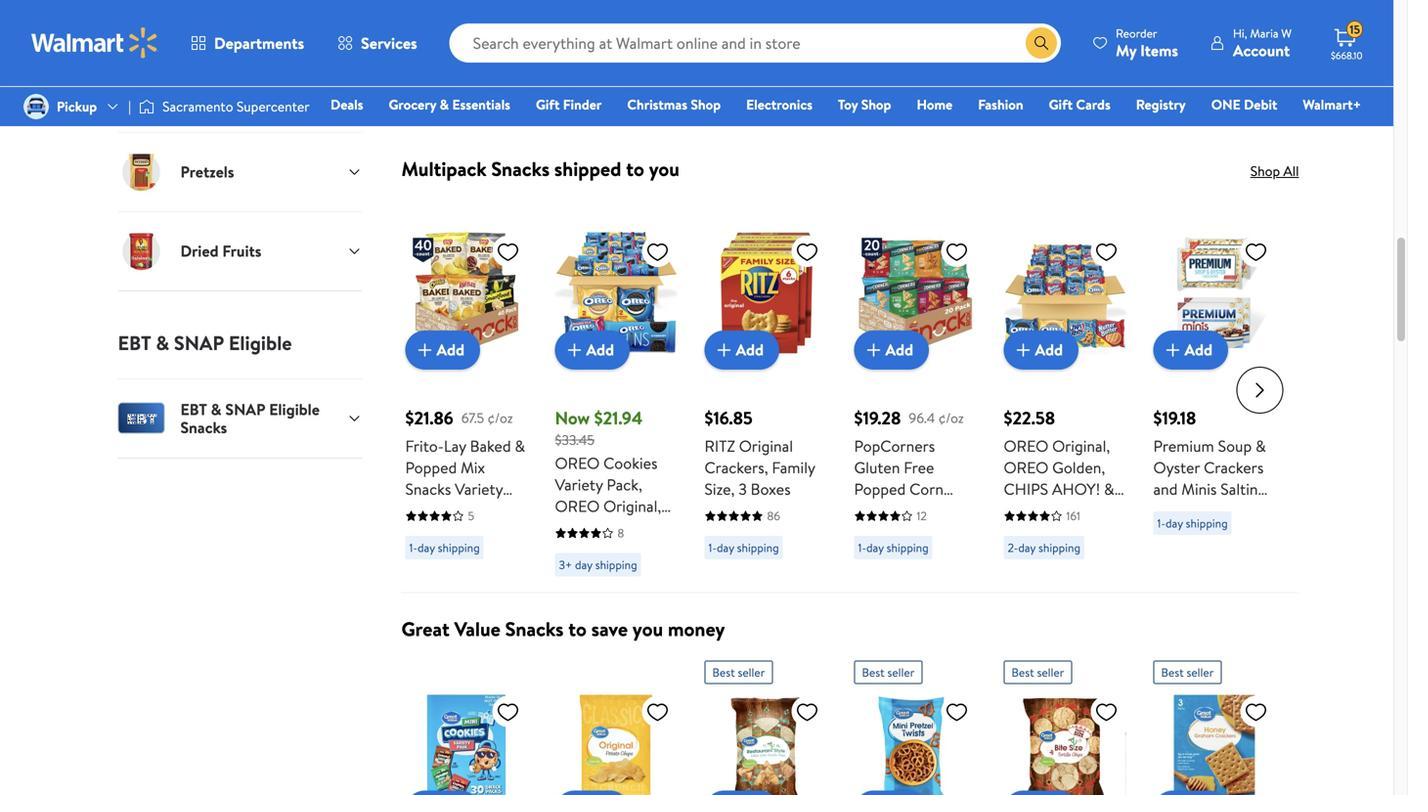 Task type: locate. For each thing, give the bounding box(es) containing it.
3 best from the left
[[1012, 664, 1034, 681]]

add for now
[[586, 339, 614, 361]]

 image right |
[[139, 97, 155, 116]]

2 ¢/oz from the left
[[939, 408, 964, 428]]

popped left mix
[[405, 457, 457, 478]]

seller up great value restaurant style white corn tortilla chips, 13 oz image
[[738, 664, 765, 681]]

1 gift from the left
[[536, 95, 560, 114]]

$19.18
[[1153, 406, 1196, 430]]

add button up $19.28
[[854, 330, 929, 370]]

product group containing $19.28
[[854, 193, 976, 584]]

1 vertical spatial packs
[[1004, 564, 1042, 586]]

1-day shipping for $19.18
[[1157, 515, 1228, 531]]

0 horizontal spatial original,
[[603, 495, 661, 517]]

multipack snacks shipped to you. image
[[417, 0, 1284, 109]]

 image for pickup
[[23, 94, 49, 119]]

day for oreo original, oreo golden, chips ahoy! & nutter butter cookie variety pack, 56 ct snack packs
[[1018, 539, 1036, 556]]

0 horizontal spatial  image
[[23, 94, 49, 119]]

product group containing $22.58
[[1004, 193, 1126, 586]]

0 horizontal spatial golden,
[[603, 517, 656, 538]]

best seller for "great value honey graham crackers, 14.4 oz" image in the right bottom of the page
[[1161, 664, 1214, 681]]

pack, left 4
[[1153, 521, 1189, 543]]

cookie
[[1004, 521, 1052, 543]]

ebt & snap eligible snacks
[[180, 399, 320, 438]]

packs inside $19.18 premium soup & oyster crackers and minis saltine crackers variety pack, 4 packs
[[1206, 521, 1244, 543]]

add button up $22.58 at the right bottom of page
[[1004, 330, 1079, 370]]

pack, down "nutter"
[[1004, 543, 1040, 564]]

toy shop
[[838, 95, 891, 114]]

& inside ebt & snap eligible snacks
[[211, 399, 222, 420]]

oreo
[[1004, 435, 1049, 457], [555, 452, 600, 474], [1004, 457, 1049, 478], [555, 495, 600, 517], [555, 517, 600, 538], [555, 538, 600, 560], [601, 560, 646, 581]]

2 gift from the left
[[1049, 95, 1073, 114]]

1- down "size,"
[[709, 539, 717, 556]]

0 vertical spatial eligible
[[229, 329, 292, 356]]

packs inside the $22.58 oreo original, oreo golden, chips ahoy! & nutter butter cookie variety pack, 56 ct snack packs
[[1004, 564, 1042, 586]]

oreo cookies variety pack, oreo original, oreo golden, oreo double stuf & oreo thins, 56 snack packs image
[[555, 232, 677, 354]]

add to cart image for $16.85
[[712, 338, 736, 362]]

popped inside $21.86 67.5 ¢/oz frito-lay baked & popped mix snacks variety pack, 40 count
[[405, 457, 457, 478]]

4 seller from the left
[[1187, 664, 1214, 681]]

best seller up the great value bite tortilla chips party size, 18 oz image
[[1012, 664, 1064, 681]]

best
[[712, 664, 735, 681], [862, 664, 885, 681], [1012, 664, 1034, 681], [1161, 664, 1184, 681]]

1 horizontal spatial popped
[[854, 478, 906, 500]]

1 vertical spatial golden,
[[603, 517, 656, 538]]

eligible inside ebt & snap eligible snacks
[[269, 399, 320, 420]]

count
[[468, 500, 510, 521], [876, 543, 918, 564]]

¢/oz right 67.5
[[488, 408, 513, 428]]

grocery
[[389, 95, 436, 114]]

day for ritz original crackers, family size, 3 boxes
[[717, 539, 734, 556]]

0 horizontal spatial ebt
[[118, 329, 151, 356]]

1 vertical spatial eligible
[[269, 399, 320, 420]]

shop
[[811, 55, 850, 79], [691, 95, 721, 114], [861, 95, 891, 114], [1251, 161, 1280, 180]]

best down money
[[712, 664, 735, 681]]

1 vertical spatial you
[[633, 615, 663, 642]]

Walmart Site-Wide search field
[[449, 23, 1061, 63]]

56
[[1043, 543, 1061, 564], [597, 581, 615, 603]]

great value bite tortilla chips party size, 18 oz image
[[1004, 692, 1126, 795]]

now left $21.94
[[555, 406, 590, 430]]

2 vertical spatial packs
[[555, 603, 593, 624]]

pack, left the 1
[[854, 521, 890, 543]]

0 horizontal spatial snap
[[174, 329, 224, 356]]

1 best seller from the left
[[712, 664, 765, 681]]

snap for ebt & snap eligible
[[174, 329, 224, 356]]

0 horizontal spatial snack
[[618, 581, 658, 603]]

add up $16.85
[[736, 339, 764, 361]]

1 horizontal spatial 56
[[1043, 543, 1061, 564]]

1-day shipping down 86
[[709, 539, 779, 556]]

1-day shipping down '40' at the bottom left of page
[[409, 539, 480, 556]]

pack, inside the $22.58 oreo original, oreo golden, chips ahoy! & nutter butter cookie variety pack, 56 ct snack packs
[[1004, 543, 1040, 564]]

$21.86 67.5 ¢/oz frito-lay baked & popped mix snacks variety pack, 40 count
[[405, 406, 525, 521]]

0 vertical spatial snap
[[174, 329, 224, 356]]

add to cart image for now
[[563, 338, 586, 362]]

one debit
[[1211, 95, 1278, 114]]

1 add to cart image from the left
[[563, 338, 586, 362]]

add to favorites list, great value restaurant style white corn tortilla chips, 13 oz image
[[796, 700, 819, 724]]

 image left 'pickup'
[[23, 94, 49, 119]]

3 seller from the left
[[1037, 664, 1064, 681]]

walmart image
[[31, 27, 158, 59]]

great value mini cookies variety pack, 1 oz, 30 count image
[[405, 692, 528, 795]]

shipping for oreo cookies variety pack, oreo original, oreo golden, oreo double stuf & oreo thins, 56 snack packs
[[595, 556, 637, 573]]

to left save at the left bottom of the page
[[568, 615, 587, 642]]

electronics
[[746, 95, 813, 114]]

frito-lay baked & popped mix snacks variety pack, 40 count image
[[405, 232, 528, 354]]

2 best from the left
[[862, 664, 885, 681]]

1 vertical spatial ebt
[[180, 399, 207, 420]]

day down "size,"
[[717, 539, 734, 556]]

2 horizontal spatial packs
[[1206, 521, 1244, 543]]

best up the great value bite tortilla chips party size, 18 oz image
[[1012, 664, 1034, 681]]

add to favorites list, premium soup & oyster crackers and minis saltine crackers variety pack, 4 packs image
[[1244, 239, 1268, 264]]

 image
[[23, 94, 49, 119], [139, 97, 155, 116]]

shop now
[[811, 55, 889, 79]]

snacks down ebt & snap eligible
[[180, 417, 227, 438]]

snap inside ebt & snap eligible snacks
[[225, 399, 265, 420]]

ahoy!
[[1052, 478, 1100, 500]]

4 add to cart image from the left
[[1012, 338, 1035, 362]]

5 add button from the left
[[1004, 330, 1079, 370]]

1 horizontal spatial golden,
[[1052, 457, 1105, 478]]

shipping down 161
[[1039, 539, 1081, 556]]

packs inside now $21.94 $33.45 oreo cookies variety pack, oreo original, oreo golden, oreo double stuf & oreo thins, 56 snack packs
[[555, 603, 593, 624]]

ebt & snap eligible
[[118, 329, 292, 356]]

add up $21.94
[[586, 339, 614, 361]]

1 vertical spatial snack
[[618, 581, 658, 603]]

you right save at the left bottom of the page
[[633, 615, 663, 642]]

packs right 4
[[1206, 521, 1244, 543]]

snack
[[1082, 543, 1121, 564], [618, 581, 658, 603]]

3 add button from the left
[[705, 330, 780, 370]]

1 ¢/oz from the left
[[488, 408, 513, 428]]

best seller for great value restaurant style white corn tortilla chips, 13 oz image
[[712, 664, 765, 681]]

shop left all
[[1251, 161, 1280, 180]]

1 horizontal spatial snap
[[225, 399, 265, 420]]

add to cart image up $16.85
[[712, 338, 736, 362]]

pack, left '40' at the bottom left of page
[[405, 500, 441, 521]]

w
[[1281, 25, 1292, 42]]

cookies
[[603, 452, 658, 474]]

¢/oz inside $21.86 67.5 ¢/oz frito-lay baked & popped mix snacks variety pack, 40 count
[[488, 408, 513, 428]]

best up the great value mini pretzel twists, 16 oz image
[[862, 664, 885, 681]]

shipping down 12
[[887, 539, 929, 556]]

1 vertical spatial original,
[[603, 495, 661, 517]]

add to cart image up the $19.18
[[1161, 338, 1185, 362]]

67.5
[[461, 408, 484, 428]]

to right shipped
[[626, 155, 644, 182]]

4 best seller from the left
[[1161, 664, 1214, 681]]

shop up toy on the top of page
[[811, 55, 850, 79]]

best seller up "great value honey graham crackers, 14.4 oz" image in the right bottom of the page
[[1161, 664, 1214, 681]]

add for $19.28
[[886, 339, 913, 361]]

variety inside $19.18 premium soup & oyster crackers and minis saltine crackers variety pack, 4 packs
[[1217, 500, 1265, 521]]

56 left ct
[[1043, 543, 1061, 564]]

shipping down 8
[[595, 556, 637, 573]]

product group
[[405, 193, 528, 584], [555, 193, 677, 624], [705, 193, 827, 584], [854, 193, 976, 584], [1004, 193, 1126, 586], [1153, 193, 1276, 584], [705, 653, 827, 795], [854, 653, 976, 795], [1004, 653, 1126, 795], [1153, 653, 1276, 795]]

4 add from the left
[[886, 339, 913, 361]]

snack inside the $22.58 oreo original, oreo golden, chips ahoy! & nutter butter cookie variety pack, 56 ct snack packs
[[1082, 543, 1121, 564]]

reorder my items
[[1116, 25, 1178, 61]]

add button up $21.86
[[405, 330, 480, 370]]

add to cart image
[[563, 338, 586, 362], [712, 338, 736, 362], [862, 338, 886, 362], [1012, 338, 1035, 362], [1161, 338, 1185, 362]]

day up 'great'
[[418, 539, 435, 556]]

pack,
[[607, 474, 642, 495], [405, 500, 441, 521], [854, 521, 890, 543], [1153, 521, 1189, 543], [1004, 543, 1040, 564]]

best seller for the great value mini pretzel twists, 16 oz image
[[862, 664, 915, 681]]

count right '40' at the bottom left of page
[[468, 500, 510, 521]]

1- left the 1
[[858, 539, 866, 556]]

0 horizontal spatial popped
[[405, 457, 457, 478]]

1 horizontal spatial packs
[[1004, 564, 1042, 586]]

now up toy shop
[[854, 55, 889, 79]]

stuf
[[555, 560, 583, 581]]

original, up 8
[[603, 495, 661, 517]]

gift left finder
[[536, 95, 560, 114]]

boxes
[[751, 478, 791, 500]]

shipping for frito-lay baked & popped mix snacks variety pack, 40 count
[[438, 539, 480, 556]]

add up $19.28
[[886, 339, 913, 361]]

0 vertical spatial original,
[[1052, 435, 1110, 457]]

1 vertical spatial now
[[555, 406, 590, 430]]

1 horizontal spatial ebt
[[180, 399, 207, 420]]

snack right ct
[[1082, 543, 1121, 564]]

best seller
[[712, 664, 765, 681], [862, 664, 915, 681], [1012, 664, 1064, 681], [1161, 664, 1214, 681]]

now $21.94 $33.45 oreo cookies variety pack, oreo original, oreo golden, oreo double stuf & oreo thins, 56 snack packs
[[555, 406, 661, 624]]

1 horizontal spatial ¢/oz
[[939, 408, 964, 428]]

2 add from the left
[[586, 339, 614, 361]]

0 horizontal spatial 56
[[597, 581, 615, 603]]

walmart+
[[1303, 95, 1361, 114]]

1 horizontal spatial original,
[[1052, 435, 1110, 457]]

christmas shop
[[627, 95, 721, 114]]

0 horizontal spatial now
[[555, 406, 590, 430]]

5 add to cart image from the left
[[1161, 338, 1185, 362]]

day left the 1
[[866, 539, 884, 556]]

sacramento supercenter
[[162, 97, 310, 116]]

add button up $21.94
[[555, 330, 630, 370]]

shop right christmas
[[691, 95, 721, 114]]

shipping down the 5
[[438, 539, 480, 556]]

snap down ebt & snap eligible
[[225, 399, 265, 420]]

reorder
[[1116, 25, 1157, 42]]

shipping
[[1186, 515, 1228, 531], [438, 539, 480, 556], [737, 539, 779, 556], [887, 539, 929, 556], [1039, 539, 1081, 556], [595, 556, 637, 573]]

deals
[[331, 95, 363, 114]]

add to cart image up $19.28
[[862, 338, 886, 362]]

seller for "great value honey graham crackers, 14.4 oz" image in the right bottom of the page
[[1187, 664, 1214, 681]]

3 best seller from the left
[[1012, 664, 1064, 681]]

best seller down money
[[712, 664, 765, 681]]

2 add to cart image from the left
[[712, 338, 736, 362]]

1 vertical spatial snap
[[225, 399, 265, 420]]

1 vertical spatial 56
[[597, 581, 615, 603]]

lay
[[444, 435, 466, 457]]

1
[[894, 521, 899, 543]]

$668.10
[[1331, 49, 1363, 62]]

shipping down minis
[[1186, 515, 1228, 531]]

all
[[1284, 161, 1299, 180]]

day for frito-lay baked & popped mix snacks variety pack, 40 count
[[418, 539, 435, 556]]

snap
[[174, 329, 224, 356], [225, 399, 265, 420]]

day down "nutter"
[[1018, 539, 1036, 556]]

1-day shipping for frito-lay baked & popped mix snacks variety pack, 40 count
[[409, 539, 480, 556]]

hi, maria w account
[[1233, 25, 1292, 61]]

0 vertical spatial packs
[[1206, 521, 1244, 543]]

0 horizontal spatial gift
[[536, 95, 560, 114]]

day for popcorners gluten free popped corn snacks, sampler pack, 1 oz bags, 20 count
[[866, 539, 884, 556]]

crackers
[[1204, 457, 1264, 478], [1153, 500, 1213, 521]]

1-day shipping down 'snacks,'
[[858, 539, 929, 556]]

now
[[854, 55, 889, 79], [555, 406, 590, 430]]

best up "great value honey graham crackers, 14.4 oz" image in the right bottom of the page
[[1161, 664, 1184, 681]]

1- for ritz original crackers, family size, 3 boxes
[[709, 539, 717, 556]]

now inside now $21.94 $33.45 oreo cookies variety pack, oreo original, oreo golden, oreo double stuf & oreo thins, 56 snack packs
[[555, 406, 590, 430]]

1 vertical spatial count
[[876, 543, 918, 564]]

0 vertical spatial to
[[626, 155, 644, 182]]

best seller for the great value bite tortilla chips party size, 18 oz image
[[1012, 664, 1064, 681]]

1 horizontal spatial count
[[876, 543, 918, 564]]

pack, inside now $21.94 $33.45 oreo cookies variety pack, oreo original, oreo golden, oreo double stuf & oreo thins, 56 snack packs
[[607, 474, 642, 495]]

sacramento
[[162, 97, 233, 116]]

seller up the great value mini pretzel twists, 16 oz image
[[887, 664, 915, 681]]

3 add to cart image from the left
[[862, 338, 886, 362]]

1 seller from the left
[[738, 664, 765, 681]]

0 vertical spatial 56
[[1043, 543, 1061, 564]]

2 add button from the left
[[555, 330, 630, 370]]

& inside $21.86 67.5 ¢/oz frito-lay baked & popped mix snacks variety pack, 40 count
[[515, 435, 525, 457]]

add to favorites list, frito-lay baked & popped mix snacks variety pack, 40 count image
[[496, 239, 520, 264]]

add to favorites list, great value mini cookies variety pack, 1 oz, 30 count image
[[496, 700, 520, 724]]

your
[[783, 15, 817, 39]]

0 horizontal spatial ¢/oz
[[488, 408, 513, 428]]

ebt & snap eligible snacks button
[[118, 378, 362, 458]]

2 seller from the left
[[887, 664, 915, 681]]

2 best seller from the left
[[862, 664, 915, 681]]

gift left cards
[[1049, 95, 1073, 114]]

shipping down 86
[[737, 539, 779, 556]]

fashion
[[978, 95, 1024, 114]]

day for oreo cookies variety pack, oreo original, oreo golden, oreo double stuf & oreo thins, 56 snack packs
[[575, 556, 592, 573]]

¢/oz inside the '$19.28 96.4 ¢/oz popcorners gluten free popped corn snacks, sampler pack, 1 oz bags, 20 count'
[[939, 408, 964, 428]]

1-day shipping for ritz original crackers, family size, 3 boxes
[[709, 539, 779, 556]]

original, inside now $21.94 $33.45 oreo cookies variety pack, oreo original, oreo golden, oreo double stuf & oreo thins, 56 snack packs
[[603, 495, 661, 517]]

56 inside now $21.94 $33.45 oreo cookies variety pack, oreo original, oreo golden, oreo double stuf & oreo thins, 56 snack packs
[[597, 581, 615, 603]]

0 vertical spatial now
[[854, 55, 889, 79]]

ebt inside ebt & snap eligible snacks
[[180, 399, 207, 420]]

eligible for ebt & snap eligible
[[229, 329, 292, 356]]

add up $22.58 at the right bottom of page
[[1035, 339, 1063, 361]]

snacks left shipped
[[491, 155, 550, 182]]

and
[[1153, 478, 1178, 500]]

add button up the $19.18
[[1153, 330, 1228, 370]]

to for you
[[626, 155, 644, 182]]

1 horizontal spatial snack
[[1082, 543, 1121, 564]]

$33.45
[[555, 430, 595, 449]]

best for "great value honey graham crackers, 14.4 oz" image in the right bottom of the page
[[1161, 664, 1184, 681]]

count inside $21.86 67.5 ¢/oz frito-lay baked & popped mix snacks variety pack, 40 count
[[468, 500, 510, 521]]

0 vertical spatial ebt
[[118, 329, 151, 356]]

pack, up 8
[[607, 474, 642, 495]]

count right 20
[[876, 543, 918, 564]]

add button up $16.85
[[705, 330, 780, 370]]

add up $21.86
[[437, 339, 465, 361]]

&
[[440, 95, 449, 114], [156, 329, 169, 356], [211, 399, 222, 420], [515, 435, 525, 457], [1256, 435, 1266, 457], [1104, 478, 1115, 500], [587, 560, 597, 581]]

$22.58
[[1004, 406, 1055, 430]]

walmart+ link
[[1294, 94, 1370, 115]]

0 horizontal spatial packs
[[555, 603, 593, 624]]

my
[[1116, 40, 1137, 61]]

one
[[1211, 95, 1241, 114]]

1 best from the left
[[712, 664, 735, 681]]

4 best from the left
[[1161, 664, 1184, 681]]

add to favorites list, popcorners gluten free popped corn snacks, sampler pack, 1 oz bags, 20 count image
[[945, 239, 969, 264]]

add button for now
[[555, 330, 630, 370]]

original, up ahoy!
[[1052, 435, 1110, 457]]

more than your store, exclusively online
[[700, 15, 1001, 39]]

best seller up the great value mini pretzel twists, 16 oz image
[[862, 664, 915, 681]]

0 vertical spatial count
[[468, 500, 510, 521]]

golden, inside the $22.58 oreo original, oreo golden, chips ahoy! & nutter butter cookie variety pack, 56 ct snack packs
[[1052, 457, 1105, 478]]

snap up ebt & snap eligible snacks dropdown button
[[174, 329, 224, 356]]

variety inside the $22.58 oreo original, oreo golden, chips ahoy! & nutter butter cookie variety pack, 56 ct snack packs
[[1055, 521, 1103, 543]]

add to cart image up $33.45
[[563, 338, 586, 362]]

1- down and
[[1157, 515, 1166, 531]]

seller up the great value bite tortilla chips party size, 18 oz image
[[1037, 664, 1064, 681]]

best for the great value bite tortilla chips party size, 18 oz image
[[1012, 664, 1034, 681]]

golden, up 3+ day shipping
[[603, 517, 656, 538]]

seller for the great value bite tortilla chips party size, 18 oz image
[[1037, 664, 1064, 681]]

search icon image
[[1034, 35, 1049, 51]]

0 horizontal spatial to
[[568, 615, 587, 642]]

day left 4
[[1166, 515, 1183, 531]]

mix
[[461, 457, 485, 478]]

account
[[1233, 40, 1290, 61]]

add to cart image up $22.58 at the right bottom of page
[[1012, 338, 1035, 362]]

best for the great value mini pretzel twists, 16 oz image
[[862, 664, 885, 681]]

3 add from the left
[[736, 339, 764, 361]]

4 add button from the left
[[854, 330, 929, 370]]

packs down stuf on the bottom of page
[[555, 603, 593, 624]]

¢/oz right 96.4
[[939, 408, 964, 428]]

¢/oz for $19.28
[[939, 408, 964, 428]]

packs down 2-
[[1004, 564, 1042, 586]]

1 add from the left
[[437, 339, 465, 361]]

86
[[767, 507, 780, 524]]

snack down the double
[[618, 581, 658, 603]]

3+ day shipping
[[559, 556, 637, 573]]

you
[[649, 155, 680, 182], [633, 615, 663, 642]]

add to cart image for $19.18
[[1161, 338, 1185, 362]]

6 add from the left
[[1185, 339, 1213, 361]]

& inside grocery & essentials link
[[440, 95, 449, 114]]

seller
[[738, 664, 765, 681], [887, 664, 915, 681], [1037, 664, 1064, 681], [1187, 664, 1214, 681]]

1 horizontal spatial  image
[[139, 97, 155, 116]]

snap for ebt & snap eligible snacks
[[225, 399, 265, 420]]

1 add button from the left
[[405, 330, 480, 370]]

finder
[[563, 95, 602, 114]]

day right 3+
[[575, 556, 592, 573]]

1 horizontal spatial to
[[626, 155, 644, 182]]

56 down 3+ day shipping
[[597, 581, 615, 603]]

add up the $19.18
[[1185, 339, 1213, 361]]

6 add button from the left
[[1153, 330, 1228, 370]]

add for $19.18
[[1185, 339, 1213, 361]]

1-day shipping down minis
[[1157, 515, 1228, 531]]

original
[[739, 435, 793, 457]]

dried fruits button
[[118, 211, 362, 290]]

popped inside the '$19.28 96.4 ¢/oz popcorners gluten free popped corn snacks, sampler pack, 1 oz bags, 20 count'
[[854, 478, 906, 500]]

& inside the $22.58 oreo original, oreo golden, chips ahoy! & nutter butter cookie variety pack, 56 ct snack packs
[[1104, 478, 1115, 500]]

1- up 'great'
[[409, 539, 418, 556]]

pack, inside the '$19.28 96.4 ¢/oz popcorners gluten free popped corn snacks, sampler pack, 1 oz bags, 20 count'
[[854, 521, 890, 543]]

next slide for product carousel list image
[[1237, 367, 1284, 414]]

1 vertical spatial to
[[568, 615, 587, 642]]

add for $21.86
[[437, 339, 465, 361]]

add to favorites list, oreo cookies variety pack, oreo original, oreo golden, oreo double stuf & oreo thins, 56 snack packs image
[[646, 239, 669, 264]]

0 horizontal spatial count
[[468, 500, 510, 521]]

golden, up butter
[[1052, 457, 1105, 478]]

seller up "great value honey graham crackers, 14.4 oz" image in the right bottom of the page
[[1187, 664, 1214, 681]]

snacks
[[491, 155, 550, 182], [180, 417, 227, 438], [405, 478, 451, 500], [505, 615, 564, 642]]

0 vertical spatial snack
[[1082, 543, 1121, 564]]

snacks down frito-
[[405, 478, 451, 500]]

popped down popcorners
[[854, 478, 906, 500]]

bags,
[[921, 521, 957, 543]]

gift finder
[[536, 95, 602, 114]]

1 horizontal spatial gift
[[1049, 95, 1073, 114]]

5 add from the left
[[1035, 339, 1063, 361]]

Search search field
[[449, 23, 1061, 63]]

registry link
[[1127, 94, 1195, 115]]

& inside now $21.94 $33.45 oreo cookies variety pack, oreo original, oreo golden, oreo double stuf & oreo thins, 56 snack packs
[[587, 560, 597, 581]]

you down christmas
[[649, 155, 680, 182]]

0 vertical spatial golden,
[[1052, 457, 1105, 478]]

butter
[[1053, 500, 1097, 521]]



Task type: describe. For each thing, give the bounding box(es) containing it.
add to favorites list, great value honey graham crackers, 14.4 oz image
[[1244, 700, 1268, 724]]

variety inside now $21.94 $33.45 oreo cookies variety pack, oreo original, oreo golden, oreo double stuf & oreo thins, 56 snack packs
[[555, 474, 603, 495]]

crackers,
[[705, 457, 768, 478]]

56 inside the $22.58 oreo original, oreo golden, chips ahoy! & nutter butter cookie variety pack, 56 ct snack packs
[[1043, 543, 1061, 564]]

12
[[917, 507, 927, 524]]

great value original flavor potato chips, 8 oz image
[[555, 692, 677, 795]]

gift finder link
[[527, 94, 611, 115]]

add for $22.58
[[1035, 339, 1063, 361]]

snacks inside ebt & snap eligible snacks
[[180, 417, 227, 438]]

premium soup & oyster crackers and minis saltine crackers variety pack, 4 packs image
[[1153, 232, 1276, 354]]

pack, inside $21.86 67.5 ¢/oz frito-lay baked & popped mix snacks variety pack, 40 count
[[405, 500, 441, 521]]

$16.85
[[705, 406, 753, 430]]

shipped
[[554, 155, 621, 182]]

96.4
[[909, 408, 935, 428]]

& inside $19.18 premium soup & oyster crackers and minis saltine crackers variety pack, 4 packs
[[1256, 435, 1266, 457]]

chips
[[1004, 478, 1049, 500]]

pack, inside $19.18 premium soup & oyster crackers and minis saltine crackers variety pack, 4 packs
[[1153, 521, 1189, 543]]

thins,
[[555, 581, 594, 603]]

40
[[445, 500, 464, 521]]

pretzels button
[[118, 132, 362, 211]]

multipack snacks shipped to you
[[401, 155, 680, 182]]

electronics link
[[738, 94, 822, 115]]

$16.85 ritz original crackers, family size, 3 boxes
[[705, 406, 815, 500]]

day for $19.18
[[1166, 515, 1183, 531]]

debit
[[1244, 95, 1278, 114]]

snack inside now $21.94 $33.45 oreo cookies variety pack, oreo original, oreo golden, oreo double stuf & oreo thins, 56 snack packs
[[618, 581, 658, 603]]

shop now link
[[811, 55, 889, 79]]

add to favorites list, great value mini pretzel twists, 16 oz image
[[945, 700, 969, 724]]

add button for $22.58
[[1004, 330, 1079, 370]]

0 vertical spatial crackers
[[1204, 457, 1264, 478]]

maria
[[1250, 25, 1279, 42]]

2-
[[1008, 539, 1018, 556]]

0 vertical spatial you
[[649, 155, 680, 182]]

add to favorites list, great value original flavor potato chips, 8 oz image
[[646, 700, 669, 724]]

soup
[[1218, 435, 1252, 457]]

add button for $19.18
[[1153, 330, 1228, 370]]

1- for frito-lay baked & popped mix snacks variety pack, 40 count
[[409, 539, 418, 556]]

grocery & essentials
[[389, 95, 510, 114]]

free
[[904, 457, 934, 478]]

premium
[[1153, 435, 1214, 457]]

count inside the '$19.28 96.4 ¢/oz popcorners gluten free popped corn snacks, sampler pack, 1 oz bags, 20 count'
[[876, 543, 918, 564]]

4
[[1193, 521, 1202, 543]]

great value restaurant style white corn tortilla chips, 13 oz image
[[705, 692, 827, 795]]

double
[[603, 538, 653, 560]]

more
[[700, 15, 741, 39]]

best for great value restaurant style white corn tortilla chips, 13 oz image
[[712, 664, 735, 681]]

nutter
[[1004, 500, 1050, 521]]

add to favorites list, oreo original, oreo golden, chips ahoy! & nutter butter cookie variety pack, 56 ct snack packs image
[[1095, 239, 1118, 264]]

eligible for ebt & snap eligible snacks
[[269, 399, 320, 420]]

to for save
[[568, 615, 587, 642]]

add to cart image
[[413, 338, 437, 362]]

add to cart image for $22.58
[[1012, 338, 1035, 362]]

add button for $16.85
[[705, 330, 780, 370]]

add to cart image for $19.28
[[862, 338, 886, 362]]

shipping for ritz original crackers, family size, 3 boxes
[[737, 539, 779, 556]]

dried
[[180, 240, 219, 262]]

161
[[1066, 507, 1080, 524]]

shipping for popcorners gluten free popped corn snacks, sampler pack, 1 oz bags, 20 count
[[887, 539, 929, 556]]

20
[[854, 543, 872, 564]]

toy shop link
[[829, 94, 900, 115]]

$21.86
[[405, 406, 453, 430]]

toy
[[838, 95, 858, 114]]

oyster
[[1153, 457, 1200, 478]]

ebt for ebt & snap eligible
[[118, 329, 151, 356]]

1 horizontal spatial now
[[854, 55, 889, 79]]

seller for the great value mini pretzel twists, 16 oz image
[[887, 664, 915, 681]]

popcorners gluten free popped corn snacks, sampler pack, 1 oz bags, 20 count image
[[854, 232, 976, 354]]

product group containing $16.85
[[705, 193, 827, 584]]

items
[[1140, 40, 1178, 61]]

¢/oz for $21.86
[[488, 408, 513, 428]]

one debit link
[[1203, 94, 1286, 115]]

great value honey graham crackers, 14.4 oz image
[[1153, 692, 1276, 795]]

golden, inside now $21.94 $33.45 oreo cookies variety pack, oreo original, oreo golden, oreo double stuf & oreo thins, 56 snack packs
[[603, 517, 656, 538]]

gluten
[[854, 457, 900, 478]]

exclusively
[[869, 15, 950, 39]]

gift for gift finder
[[536, 95, 560, 114]]

ct
[[1064, 543, 1078, 564]]

family
[[772, 457, 815, 478]]

shop all
[[1251, 161, 1299, 180]]

great
[[401, 615, 450, 642]]

8
[[618, 525, 624, 541]]

original, inside the $22.58 oreo original, oreo golden, chips ahoy! & nutter butter cookie variety pack, 56 ct snack packs
[[1052, 435, 1110, 457]]

add button for $19.28
[[854, 330, 929, 370]]

store,
[[821, 15, 865, 39]]

supercenter
[[237, 97, 310, 116]]

than
[[745, 15, 778, 39]]

1- for popcorners gluten free popped corn snacks, sampler pack, 1 oz bags, 20 count
[[858, 539, 866, 556]]

grocery & essentials link
[[380, 94, 519, 115]]

1-day shipping for popcorners gluten free popped corn snacks, sampler pack, 1 oz bags, 20 count
[[858, 539, 929, 556]]

gift cards link
[[1040, 94, 1119, 115]]

$19.28
[[854, 406, 901, 430]]

shipping for oreo original, oreo golden, chips ahoy! & nutter butter cookie variety pack, 56 ct snack packs
[[1039, 539, 1081, 556]]

ritz
[[705, 435, 735, 457]]

$21.94
[[594, 406, 643, 430]]

departments
[[214, 32, 304, 54]]

frito-
[[405, 435, 444, 457]]

1- for $19.18
[[1157, 515, 1166, 531]]

seller for great value restaurant style white corn tortilla chips, 13 oz image
[[738, 664, 765, 681]]

value
[[454, 615, 501, 642]]

money
[[668, 615, 725, 642]]

shop right toy on the top of page
[[861, 95, 891, 114]]

$19.28 96.4 ¢/oz popcorners gluten free popped corn snacks, sampler pack, 1 oz bags, 20 count
[[854, 406, 964, 564]]

ebt for ebt & snap eligible snacks
[[180, 399, 207, 420]]

great value mini pretzel twists, 16 oz image
[[854, 692, 976, 795]]

shipping for $19.18
[[1186, 515, 1228, 531]]

product group containing $21.86
[[405, 193, 528, 584]]

|
[[128, 97, 131, 116]]

1 vertical spatial crackers
[[1153, 500, 1213, 521]]

add for $16.85
[[736, 339, 764, 361]]

ritz original crackers, family size, 3 boxes image
[[705, 232, 827, 354]]

variety inside $21.86 67.5 ¢/oz frito-lay baked & popped mix snacks variety pack, 40 count
[[455, 478, 503, 500]]

2-day shipping
[[1008, 539, 1081, 556]]

add to favorites list, ritz original crackers, family size, 3 boxes image
[[796, 239, 819, 264]]

oreo original, oreo golden, chips ahoy! & nutter butter cookie variety pack, 56 ct snack packs image
[[1004, 232, 1126, 354]]

size,
[[705, 478, 735, 500]]

gift for gift cards
[[1049, 95, 1073, 114]]

snacks inside $21.86 67.5 ¢/oz frito-lay baked & popped mix snacks variety pack, 40 count
[[405, 478, 451, 500]]

product group containing $19.18
[[1153, 193, 1276, 584]]

baked
[[470, 435, 511, 457]]

deals link
[[322, 94, 372, 115]]

snacks down thins,
[[505, 615, 564, 642]]

product group containing now $21.94
[[555, 193, 677, 624]]

home
[[917, 95, 953, 114]]

multipack
[[401, 155, 487, 182]]

minis
[[1182, 478, 1217, 500]]

online
[[954, 15, 1001, 39]]

15
[[1350, 21, 1360, 38]]

saltine
[[1221, 478, 1266, 500]]

essentials
[[452, 95, 510, 114]]

add button for $21.86
[[405, 330, 480, 370]]

 image for sacramento supercenter
[[139, 97, 155, 116]]

departments button
[[174, 20, 321, 67]]

hi,
[[1233, 25, 1247, 42]]

snacks,
[[854, 500, 904, 521]]

pretzels
[[180, 161, 234, 183]]

fruits
[[222, 240, 261, 262]]

add to favorites list, great value bite tortilla chips party size, 18 oz image
[[1095, 700, 1118, 724]]

3
[[739, 478, 747, 500]]

registry
[[1136, 95, 1186, 114]]



Task type: vqa. For each thing, say whether or not it's contained in the screenshot.


